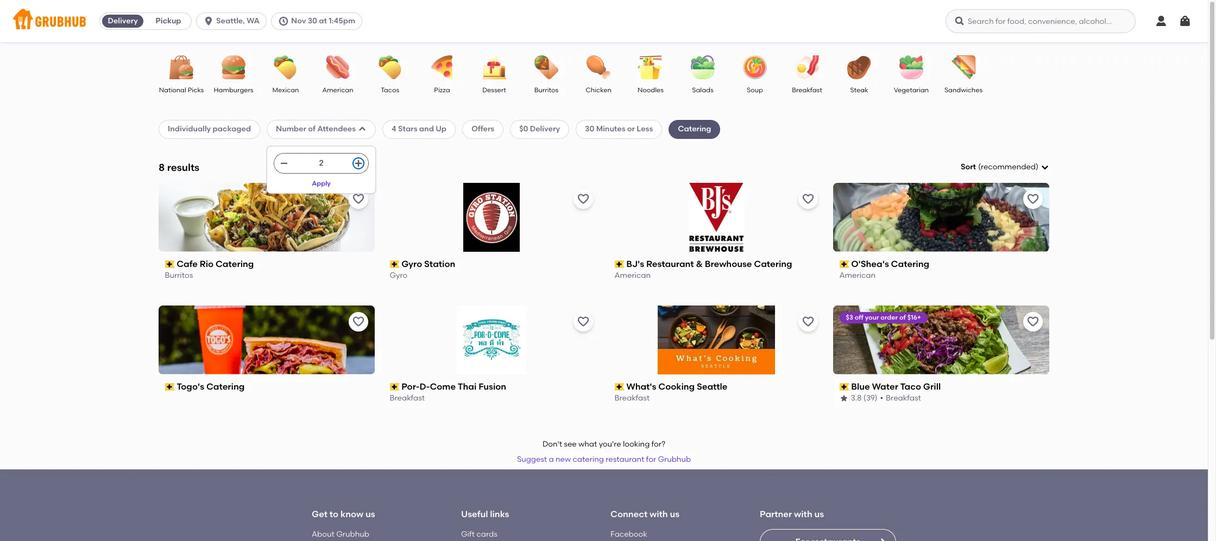 Task type: locate. For each thing, give the bounding box(es) containing it.
por-
[[402, 382, 420, 392]]

bj's restaurant & brewhouse catering
[[627, 259, 793, 269]]

togo's catering logo image
[[159, 306, 375, 375]]

burritos down cafe
[[165, 271, 193, 281]]

1:45pm
[[329, 16, 355, 26]]

bj's
[[627, 259, 645, 269]]

with right the connect
[[650, 510, 668, 520]]

steak image
[[841, 55, 879, 79]]

us right the connect
[[670, 510, 680, 520]]

subscription pass image
[[165, 261, 175, 268], [615, 261, 625, 268], [840, 261, 850, 268], [165, 384, 175, 391], [390, 384, 400, 391], [840, 384, 850, 391]]

subscription pass image for togo's catering
[[165, 384, 175, 391]]

(
[[979, 162, 981, 172]]

1 horizontal spatial delivery
[[530, 125, 560, 134]]

american for bj's restaurant & brewhouse catering
[[615, 271, 651, 281]]

svg image left nov
[[278, 16, 289, 27]]

subscription pass image left cafe
[[165, 261, 175, 268]]

american down 'american' image
[[322, 86, 354, 94]]

about grubhub
[[312, 530, 369, 539]]

0 horizontal spatial american
[[322, 86, 354, 94]]

number of attendees
[[276, 125, 356, 134]]

station
[[425, 259, 456, 269]]

0 horizontal spatial with
[[650, 510, 668, 520]]

subscription pass image left what's
[[615, 384, 625, 391]]

catering right 'rio'
[[216, 259, 254, 269]]

subscription pass image left por-
[[390, 384, 400, 391]]

gyro for gyro
[[390, 271, 408, 281]]

partner
[[760, 510, 792, 520]]

svg image
[[203, 16, 214, 27], [278, 16, 289, 27], [955, 16, 966, 27], [280, 159, 289, 168]]

burritos down burritos image
[[535, 86, 559, 94]]

0 vertical spatial subscription pass image
[[390, 261, 400, 268]]

suggest
[[517, 455, 547, 465]]

subscription pass image left gyro station
[[390, 261, 400, 268]]

seattle,
[[216, 16, 245, 26]]

breakfast down taco
[[887, 394, 922, 403]]

subscription pass image inside bj's restaurant & brewhouse catering link
[[615, 261, 625, 268]]

save this restaurant image
[[1027, 193, 1040, 206], [1027, 316, 1040, 329]]

thai
[[458, 382, 477, 392]]

1 vertical spatial gyro
[[390, 271, 408, 281]]

d-
[[420, 382, 430, 392]]

save this restaurant button
[[349, 190, 368, 209], [574, 190, 593, 209], [799, 190, 818, 209], [1024, 190, 1043, 209], [349, 312, 368, 332], [574, 312, 593, 332], [799, 312, 818, 332], [1024, 312, 1043, 332]]

save this restaurant image for por-d-come thai fusion
[[577, 316, 590, 329]]

breakfast down por-
[[390, 394, 425, 403]]

mexican image
[[267, 55, 305, 79]]

what's cooking seattle
[[627, 382, 728, 392]]

por-d-come thai fusion
[[402, 382, 507, 392]]

subscription pass image inside cafe rio catering link
[[165, 261, 175, 268]]

delivery inside button
[[108, 16, 138, 26]]

us for connect with us
[[670, 510, 680, 520]]

delivery left pickup
[[108, 16, 138, 26]]

0 vertical spatial grubhub
[[658, 455, 691, 465]]

us
[[366, 510, 375, 520], [670, 510, 680, 520], [815, 510, 824, 520]]

salads image
[[684, 55, 722, 79]]

delivery right $0
[[530, 125, 560, 134]]

delivery button
[[100, 12, 146, 30]]

save this restaurant button for bj's restaurant & brewhouse catering
[[799, 190, 818, 209]]

save this restaurant button for gyro station
[[574, 190, 593, 209]]

subscription pass image left bj's
[[615, 261, 625, 268]]

catering inside 'link'
[[892, 259, 930, 269]]

0 vertical spatial 30
[[308, 16, 317, 26]]

save this restaurant button for por-d-come thai fusion
[[574, 312, 593, 332]]

1 vertical spatial delivery
[[530, 125, 560, 134]]

• breakfast
[[881, 394, 922, 403]]

gyro left station
[[402, 259, 423, 269]]

sort ( recommended )
[[961, 162, 1039, 172]]

subscription pass image inside what's cooking seattle link
[[615, 384, 625, 391]]

1 vertical spatial grubhub
[[336, 530, 369, 539]]

save this restaurant button for o'shea's catering
[[1024, 190, 1043, 209]]

1 horizontal spatial us
[[670, 510, 680, 520]]

1 horizontal spatial grubhub
[[658, 455, 691, 465]]

0 horizontal spatial of
[[308, 125, 316, 134]]

0 vertical spatial gyro
[[402, 259, 423, 269]]

gyro down gyro station
[[390, 271, 408, 281]]

None field
[[961, 162, 1050, 173]]

grubhub
[[658, 455, 691, 465], [336, 530, 369, 539]]

results
[[167, 161, 200, 174]]

svg image inside 8 results main content
[[280, 159, 289, 168]]

with for partner
[[795, 510, 813, 520]]

gyro
[[402, 259, 423, 269], [390, 271, 408, 281]]

1 vertical spatial subscription pass image
[[615, 384, 625, 391]]

$0 delivery
[[520, 125, 560, 134]]

30
[[308, 16, 317, 26], [585, 125, 595, 134]]

subscription pass image
[[390, 261, 400, 268], [615, 384, 625, 391]]

3 us from the left
[[815, 510, 824, 520]]

1 horizontal spatial with
[[795, 510, 813, 520]]

1 horizontal spatial burritos
[[535, 86, 559, 94]]

american for o'shea's catering
[[840, 271, 876, 281]]

blue water taco grill logo image
[[834, 306, 1050, 375]]

subscription pass image left togo's
[[165, 384, 175, 391]]

catering down salads on the top right of the page
[[678, 125, 712, 134]]

of left $16+
[[900, 314, 907, 322]]

cards
[[477, 530, 498, 539]]

svg image left seattle, at top
[[203, 16, 214, 27]]

0 horizontal spatial 30
[[308, 16, 317, 26]]

what's
[[627, 382, 657, 392]]

delivery
[[108, 16, 138, 26], [530, 125, 560, 134]]

of right number
[[308, 125, 316, 134]]

30 left at
[[308, 16, 317, 26]]

2 horizontal spatial american
[[840, 271, 876, 281]]

connect with us
[[611, 510, 680, 520]]

1 us from the left
[[366, 510, 375, 520]]

individually
[[168, 125, 211, 134]]

cafe rio catering link
[[165, 259, 368, 271]]

with right partner
[[795, 510, 813, 520]]

subscription pass image for what's cooking seattle
[[615, 384, 625, 391]]

por-d-come thai fusion logo image
[[457, 306, 526, 375]]

2 us from the left
[[670, 510, 680, 520]]

right image
[[879, 538, 887, 542]]

1 save this restaurant image from the top
[[1027, 193, 1040, 206]]

1 vertical spatial 30
[[585, 125, 595, 134]]

fusion
[[479, 382, 507, 392]]

save this restaurant image inside button
[[1027, 193, 1040, 206]]

looking
[[623, 440, 650, 449]]

save this restaurant image for bj's restaurant & brewhouse catering
[[802, 193, 815, 206]]

catering
[[678, 125, 712, 134], [216, 259, 254, 269], [755, 259, 793, 269], [892, 259, 930, 269], [207, 382, 245, 392]]

burritos image
[[528, 55, 566, 79]]

us right partner
[[815, 510, 824, 520]]

us right know
[[366, 510, 375, 520]]

for
[[646, 455, 656, 465]]

you're
[[599, 440, 621, 449]]

subscription pass image for blue water taco grill
[[840, 384, 850, 391]]

none field containing sort
[[961, 162, 1050, 173]]

soup image
[[736, 55, 774, 79]]

30 left the minutes
[[585, 125, 595, 134]]

svg image down number
[[280, 159, 289, 168]]

what's cooking seattle logo image
[[658, 306, 775, 375]]

breakfast image
[[788, 55, 827, 79]]

&
[[697, 259, 703, 269]]

with
[[650, 510, 668, 520], [795, 510, 813, 520]]

0 horizontal spatial delivery
[[108, 16, 138, 26]]

blue water taco grill link
[[840, 381, 1043, 394]]

Search for food, convenience, alcohol... search field
[[946, 9, 1136, 33]]

number
[[276, 125, 306, 134]]

grubhub down know
[[336, 530, 369, 539]]

3.8 (39)
[[852, 394, 878, 403]]

save this restaurant image for gyro station
[[577, 193, 590, 206]]

order
[[881, 314, 899, 322]]

3.8
[[852, 394, 862, 403]]

subscription pass image up star icon on the right of page
[[840, 384, 850, 391]]

$0
[[520, 125, 528, 134]]

and
[[419, 125, 434, 134]]

seattle, wa
[[216, 16, 260, 26]]

chicken image
[[580, 55, 618, 79]]

0 vertical spatial burritos
[[535, 86, 559, 94]]

delivery inside 8 results main content
[[530, 125, 560, 134]]

hamburgers
[[214, 86, 254, 94]]

1 horizontal spatial of
[[900, 314, 907, 322]]

apply button
[[307, 174, 336, 194]]

soup
[[747, 86, 763, 94]]

1 horizontal spatial subscription pass image
[[615, 384, 625, 391]]

facebook
[[611, 530, 648, 539]]

your
[[866, 314, 880, 322]]

1 vertical spatial save this restaurant image
[[1027, 316, 1040, 329]]

pickup
[[156, 16, 181, 26]]

new
[[556, 455, 571, 465]]

steak
[[851, 86, 869, 94]]

0 vertical spatial of
[[308, 125, 316, 134]]

svg image
[[1155, 15, 1168, 28], [1179, 15, 1192, 28], [358, 125, 367, 134], [354, 159, 363, 168], [1041, 163, 1050, 172]]

national
[[159, 86, 186, 94]]

0 horizontal spatial burritos
[[165, 271, 193, 281]]

save this restaurant image
[[352, 193, 365, 206], [577, 193, 590, 206], [802, 193, 815, 206], [352, 316, 365, 329], [577, 316, 590, 329], [802, 316, 815, 329]]

subscription pass image for gyro station
[[390, 261, 400, 268]]

about grubhub link
[[312, 530, 369, 539]]

0 horizontal spatial us
[[366, 510, 375, 520]]

subscription pass image inside the o'shea's catering 'link'
[[840, 261, 850, 268]]

useful links
[[461, 510, 509, 520]]

subscription pass image inside blue water taco grill link
[[840, 384, 850, 391]]

to
[[330, 510, 339, 520]]

1 with from the left
[[650, 510, 668, 520]]

bj's restaurant & brewhouse catering logo image
[[689, 183, 744, 252]]

stars
[[398, 125, 418, 134]]

seattle
[[697, 382, 728, 392]]

subscription pass image left 'o'shea's'
[[840, 261, 850, 268]]

gyro for gyro station
[[402, 259, 423, 269]]

catering right 'o'shea's'
[[892, 259, 930, 269]]

subscription pass image inside togo's catering link
[[165, 384, 175, 391]]

blue
[[852, 382, 871, 392]]

american down bj's
[[615, 271, 651, 281]]

subscription pass image inside gyro station link
[[390, 261, 400, 268]]

0 vertical spatial save this restaurant image
[[1027, 193, 1040, 206]]

american down 'o'shea's'
[[840, 271, 876, 281]]

2 with from the left
[[795, 510, 813, 520]]

o'shea's catering link
[[840, 259, 1043, 271]]

0 vertical spatial delivery
[[108, 16, 138, 26]]

subscription pass image inside por-d-come thai fusion link
[[390, 384, 400, 391]]

main navigation navigation
[[0, 0, 1209, 42]]

togo's catering link
[[165, 381, 368, 394]]

nov
[[291, 16, 306, 26]]

pickup button
[[146, 12, 191, 30]]

or
[[628, 125, 635, 134]]

2 horizontal spatial us
[[815, 510, 824, 520]]

8 results
[[159, 161, 200, 174]]

1 horizontal spatial american
[[615, 271, 651, 281]]

dessert image
[[475, 55, 514, 79]]

0 horizontal spatial subscription pass image
[[390, 261, 400, 268]]

what's cooking seattle link
[[615, 381, 818, 394]]

1 horizontal spatial 30
[[585, 125, 595, 134]]

30 inside 8 results main content
[[585, 125, 595, 134]]

grubhub down for?
[[658, 455, 691, 465]]

brewhouse
[[705, 259, 753, 269]]



Task type: vqa. For each thing, say whether or not it's contained in the screenshot.
5TH to the left
no



Task type: describe. For each thing, give the bounding box(es) containing it.
8 results main content
[[0, 42, 1209, 542]]

chicken
[[586, 86, 612, 94]]

subscription pass image for bj's restaurant & brewhouse catering
[[615, 261, 625, 268]]

mexican
[[273, 86, 299, 94]]

subscription pass image for o'shea's catering
[[840, 261, 850, 268]]

2 save this restaurant image from the top
[[1027, 316, 1040, 329]]

for?
[[652, 440, 666, 449]]

pizza image
[[423, 55, 461, 79]]

bj's restaurant & brewhouse catering link
[[615, 259, 818, 271]]

breakfast down what's
[[615, 394, 650, 403]]

suggest a new catering restaurant for grubhub button
[[512, 451, 696, 470]]

cafe
[[177, 259, 198, 269]]

save this restaurant image for cafe rio catering
[[352, 193, 365, 206]]

at
[[319, 16, 327, 26]]

)
[[1036, 162, 1039, 172]]

sandwiches image
[[945, 55, 983, 79]]

catering right brewhouse
[[755, 259, 793, 269]]

1 vertical spatial of
[[900, 314, 907, 322]]

noodles
[[638, 86, 664, 94]]

a
[[549, 455, 554, 465]]

restaurant
[[606, 455, 645, 465]]

vegetarian
[[894, 86, 929, 94]]

$3 off your order of $16+
[[847, 314, 922, 322]]

us for partner with us
[[815, 510, 824, 520]]

get
[[312, 510, 328, 520]]

gift
[[461, 530, 475, 539]]

see
[[564, 440, 577, 449]]

save this restaurant image for what's cooking seattle
[[802, 316, 815, 329]]

breakfast down the breakfast image
[[792, 86, 823, 94]]

8
[[159, 161, 165, 174]]

facebook link
[[611, 530, 648, 539]]

partner with us
[[760, 510, 824, 520]]

packaged
[[213, 125, 251, 134]]

wa
[[247, 16, 260, 26]]

offers
[[472, 125, 495, 134]]

noodles image
[[632, 55, 670, 79]]

apply
[[312, 180, 331, 188]]

cafe rio catering
[[177, 259, 254, 269]]

gift cards link
[[461, 530, 498, 539]]

togo's catering
[[177, 382, 245, 392]]

up
[[436, 125, 447, 134]]

svg image inside 'seattle, wa' "button"
[[203, 16, 214, 27]]

$3
[[847, 314, 854, 322]]

tacos image
[[371, 55, 409, 79]]

know
[[341, 510, 364, 520]]

save this restaurant button for what's cooking seattle
[[799, 312, 818, 332]]

restaurant
[[647, 259, 695, 269]]

subscription pass image for cafe rio catering
[[165, 261, 175, 268]]

vegetarian image
[[893, 55, 931, 79]]

rio
[[200, 259, 214, 269]]

o'shea's catering
[[852, 259, 930, 269]]

less
[[637, 125, 653, 134]]

water
[[873, 382, 899, 392]]

gyro station logo image
[[464, 183, 520, 252]]

gift cards
[[461, 530, 498, 539]]

gyro station link
[[390, 259, 593, 271]]

•
[[881, 394, 884, 403]]

recommended
[[981, 162, 1036, 172]]

with for connect
[[650, 510, 668, 520]]

hamburgers image
[[215, 55, 253, 79]]

star icon image
[[840, 395, 849, 403]]

catering
[[573, 455, 604, 465]]

0 horizontal spatial grubhub
[[336, 530, 369, 539]]

por-d-come thai fusion link
[[390, 381, 593, 394]]

o'shea's catering logo image
[[834, 183, 1050, 252]]

blue water taco grill
[[852, 382, 942, 392]]

30 minutes or less
[[585, 125, 653, 134]]

picks
[[188, 86, 204, 94]]

$16+
[[908, 314, 922, 322]]

minutes
[[596, 125, 626, 134]]

tacos
[[381, 86, 399, 94]]

pizza
[[434, 86, 450, 94]]

useful
[[461, 510, 488, 520]]

1 vertical spatial burritos
[[165, 271, 193, 281]]

grubhub inside button
[[658, 455, 691, 465]]

30 inside button
[[308, 16, 317, 26]]

save this restaurant button for cafe rio catering
[[349, 190, 368, 209]]

(39)
[[864, 394, 878, 403]]

attendees
[[318, 125, 356, 134]]

salads
[[692, 86, 714, 94]]

gyro station
[[402, 259, 456, 269]]

subscription pass image for por-d-come thai fusion
[[390, 384, 400, 391]]

svg image inside nov 30 at 1:45pm button
[[278, 16, 289, 27]]

get to know us
[[312, 510, 375, 520]]

seattle, wa button
[[196, 12, 271, 30]]

4 stars and up
[[392, 125, 447, 134]]

cooking
[[659, 382, 695, 392]]

american image
[[319, 55, 357, 79]]

links
[[490, 510, 509, 520]]

suggest a new catering restaurant for grubhub
[[517, 455, 691, 465]]

svg image up sandwiches image
[[955, 16, 966, 27]]

none field inside 8 results main content
[[961, 162, 1050, 173]]

catering right togo's
[[207, 382, 245, 392]]

sort
[[961, 162, 977, 172]]

nov 30 at 1:45pm button
[[271, 12, 367, 30]]

don't see what you're looking for?
[[543, 440, 666, 449]]

Input item quantity number field
[[294, 154, 349, 174]]

national picks image
[[162, 55, 201, 79]]

cafe rio catering logo image
[[159, 183, 375, 252]]



